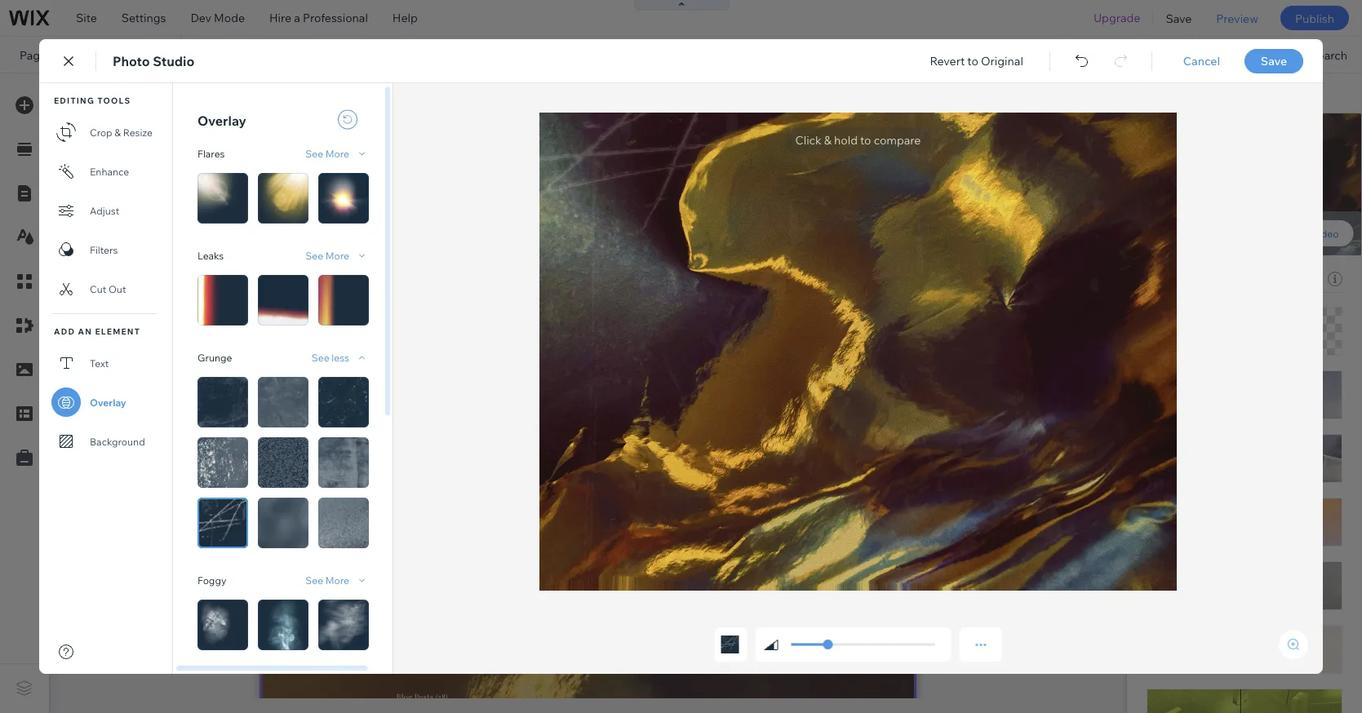 Task type: locate. For each thing, give the bounding box(es) containing it.
search
[[62, 48, 99, 62], [1310, 48, 1348, 62], [844, 124, 876, 136], [1158, 300, 1200, 316], [1158, 380, 1200, 397], [1147, 433, 1184, 447], [1270, 461, 1307, 476]]

the
[[1193, 461, 1210, 476]]

background
[[1191, 167, 1255, 182]]

section:
[[804, 124, 842, 136]]

backgrounds
[[1197, 272, 1267, 286]]

1 horizontal spatial settings
[[1158, 504, 1196, 516]]

search results
[[62, 48, 141, 62], [1158, 300, 1248, 316], [1158, 380, 1248, 397], [1147, 433, 1226, 447]]

title down selected
[[1147, 349, 1170, 363]]

content
[[1213, 461, 1254, 476]]

from
[[1189, 476, 1214, 490]]

1 vertical spatial title
[[1147, 349, 1170, 363]]

0 vertical spatial title
[[1147, 268, 1170, 282]]

settings down from
[[1158, 504, 1196, 516]]

save button
[[1154, 0, 1204, 36]]

settings left dev
[[121, 11, 166, 25]]

results
[[102, 48, 141, 62], [878, 124, 912, 136], [1203, 300, 1248, 316], [1203, 380, 1248, 397], [1187, 433, 1226, 447], [1147, 476, 1186, 490]]

manage the content of search results from your dashboard.
[[1147, 461, 1307, 490]]

title
[[1147, 268, 1170, 282], [1147, 349, 1170, 363]]

1 vertical spatial settings
[[1158, 504, 1196, 516]]

save
[[1166, 11, 1192, 25]]

section
[[1147, 167, 1188, 182]]

1 title from the top
[[1147, 268, 1170, 282]]

color
[[1161, 227, 1186, 240]]

video
[[1312, 227, 1339, 240]]

of
[[1257, 461, 1267, 476]]

settings
[[121, 11, 166, 25], [1158, 504, 1196, 516]]

help
[[393, 11, 418, 25]]

title down 'color'
[[1147, 268, 1170, 282]]

0 vertical spatial settings
[[121, 11, 166, 25]]

hire a professional
[[269, 11, 368, 25]]

0 horizontal spatial settings
[[121, 11, 166, 25]]

professional
[[303, 11, 368, 25]]

search button
[[1276, 37, 1362, 73]]



Task type: vqa. For each thing, say whether or not it's contained in the screenshot.
Video
yes



Task type: describe. For each thing, give the bounding box(es) containing it.
preview button
[[1204, 0, 1271, 36]]

hire
[[269, 11, 292, 25]]

tools
[[1233, 48, 1261, 62]]

section: search results
[[804, 124, 912, 136]]

publish button
[[1281, 6, 1349, 30]]

selected
[[1147, 272, 1194, 286]]

results inside 'manage the content of search results from your dashboard.'
[[1147, 476, 1186, 490]]

upgrade
[[1094, 11, 1141, 25]]

search inside button
[[1310, 48, 1348, 62]]

settings button
[[1147, 500, 1207, 520]]

search inside 'manage the content of search results from your dashboard.'
[[1270, 461, 1307, 476]]

your
[[1217, 476, 1240, 490]]

tools button
[[1198, 37, 1275, 73]]

dev mode
[[191, 11, 245, 25]]

section background
[[1147, 167, 1255, 182]]

preview
[[1217, 11, 1259, 25]]

content
[[1177, 127, 1220, 141]]

50%
[[1163, 48, 1186, 62]]

layout
[[1298, 127, 1334, 141]]

selected backgrounds
[[1147, 272, 1267, 286]]

publish
[[1295, 11, 1335, 25]]

dev
[[191, 11, 211, 25]]

50% button
[[1137, 37, 1197, 73]]

settings inside button
[[1158, 504, 1196, 516]]

dashboard.
[[1243, 476, 1304, 490]]

site
[[76, 11, 97, 25]]

mode
[[214, 11, 245, 25]]

manage
[[1147, 461, 1190, 476]]

2 title from the top
[[1147, 349, 1170, 363]]

a
[[294, 11, 300, 25]]



